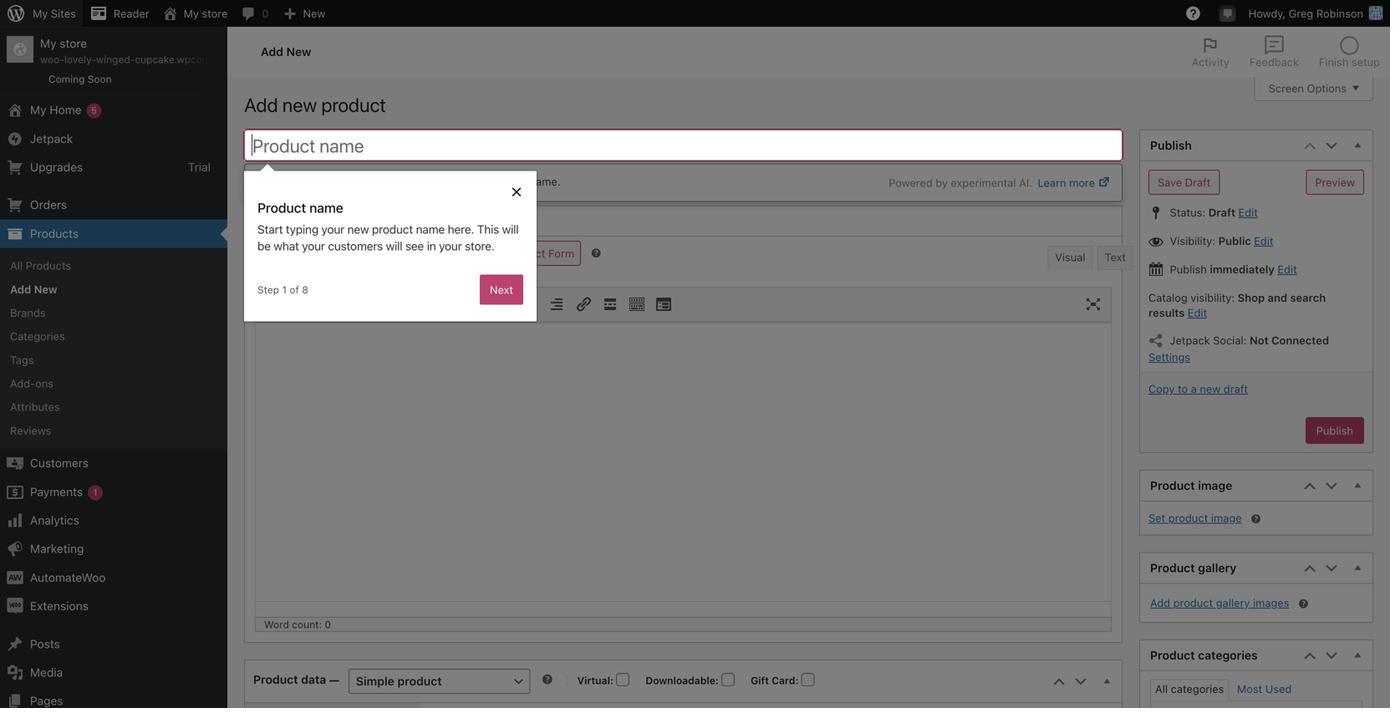 Task type: describe. For each thing, give the bounding box(es) containing it.
learn more link
[[1036, 176, 1114, 191]]

my store link
[[156, 0, 234, 27]]

more
[[1070, 176, 1096, 189]]

Gift Card: checkbox
[[802, 656, 815, 669]]

simple – covers the vast majority of any products you may sell. simple products are shipped and have no options. for example, a book. image
[[541, 655, 554, 669]]

enter a few descriptive words to generate product name.
[[273, 175, 561, 188]]

finish setup button
[[1310, 27, 1391, 77]]

new inside "link"
[[303, 7, 326, 20]]

step
[[258, 284, 279, 296]]

0 vertical spatial image
[[1199, 479, 1233, 493]]

brands link
[[0, 301, 227, 325]]

0 horizontal spatial will
[[386, 239, 403, 253]]

visibility: public edit
[[1168, 235, 1274, 247]]

customers
[[328, 239, 383, 253]]

publish for publish
[[1151, 138, 1192, 152]]

add up product name
[[244, 94, 278, 116]]

product name
[[253, 135, 364, 156]]

tags
[[10, 354, 34, 366]]

automatewoo
[[30, 571, 106, 585]]

set product image
[[1149, 512, 1242, 524]]

by
[[936, 176, 948, 189]]

product categories
[[1151, 649, 1258, 663]]

0 horizontal spatial new
[[283, 94, 317, 116]]

1 horizontal spatial will
[[502, 222, 519, 236]]

most
[[1238, 683, 1263, 695]]

my home 5
[[30, 103, 97, 117]]

visibility:
[[1171, 235, 1216, 247]]

Product name text field
[[244, 130, 1123, 161]]

most used link
[[1238, 683, 1292, 695]]

see
[[406, 239, 424, 253]]

copy to a new draft link
[[1149, 382, 1249, 395]]

product left name.
[[487, 175, 527, 188]]

my store
[[184, 7, 228, 20]]

howdy, greg robinson
[[1249, 7, 1364, 20]]

tab list containing activity
[[1182, 27, 1391, 77]]

new inside main menu 'navigation'
[[34, 283, 57, 295]]

5
[[91, 105, 97, 116]]

be
[[258, 239, 271, 253]]

ai.
[[1020, 176, 1033, 189]]

step 1 of 8
[[258, 284, 309, 296]]

product for product name
[[253, 135, 315, 156]]

your down the 'typing'
[[302, 239, 325, 253]]

product data
[[253, 655, 326, 669]]

0 horizontal spatial a
[[303, 175, 309, 188]]

name.
[[530, 175, 561, 188]]

product down product gallery at the right bottom
[[1174, 597, 1214, 609]]

settings
[[1149, 351, 1191, 363]]

posts
[[30, 637, 60, 651]]

few
[[312, 175, 330, 188]]

results
[[1149, 307, 1185, 319]]

draft
[[1209, 206, 1236, 219]]

activity
[[1192, 56, 1230, 68]]

upgrades link
[[0, 153, 227, 182]]

name for product name start typing your new product name here. this will be what your customers will see in your store.
[[310, 200, 343, 216]]

data
[[301, 655, 326, 669]]

add-ons
[[10, 377, 54, 390]]

categories for all categories
[[1171, 683, 1225, 695]]

product name start typing your new product name here. this will be what your customers will see in your store.
[[258, 200, 519, 253]]

store.
[[465, 239, 495, 253]]

next button
[[480, 275, 524, 305]]

analytics
[[30, 514, 79, 527]]

settings link
[[1149, 351, 1191, 363]]

virtual:
[[578, 657, 616, 669]]

add new inside add new link
[[10, 283, 57, 295]]

shop and search results
[[1149, 291, 1327, 319]]

all categories link
[[1156, 683, 1225, 695]]

words
[[392, 175, 423, 188]]

descriptive
[[333, 175, 389, 188]]

orders
[[30, 198, 67, 212]]

1 for step
[[282, 284, 287, 296]]

brands
[[10, 306, 46, 319]]

upgrades
[[30, 160, 83, 174]]

copy to a new draft
[[1149, 382, 1249, 395]]

1 horizontal spatial a
[[1192, 382, 1197, 395]]

for best results, upload jpeg or png files that are 1000 by 1000 pixels or larger. maximum upload file size: 2 gb. image
[[1250, 513, 1263, 526]]

edit for status: draft edit
[[1239, 206, 1259, 219]]

products link
[[0, 219, 227, 248]]

not
[[1250, 334, 1269, 346]]

your up customers
[[322, 222, 345, 236]]

media
[[30, 666, 63, 680]]

shop
[[1238, 291, 1266, 304]]

media link
[[0, 659, 227, 687]]

marketing
[[30, 542, 84, 556]]

categories for product categories
[[1199, 649, 1258, 663]]

add down product gallery at the right bottom
[[1151, 597, 1171, 609]]

marketing link
[[0, 535, 227, 564]]

0 horizontal spatial to
[[426, 175, 436, 188]]

coming soon
[[49, 73, 112, 85]]

product for product data
[[253, 655, 298, 669]]

setup
[[1352, 56, 1381, 68]]

gift
[[751, 657, 769, 669]]

pages link
[[0, 687, 227, 708]]

new inside 'product name start typing your new product name here. this will be what your customers will see in your store.'
[[348, 222, 369, 236]]

extensions
[[30, 599, 89, 613]]

for best results, upload jpeg or png files that are 1000 by 1000 pixels or larger. maximum upload file size: 2 gb. image
[[1297, 598, 1311, 611]]

1 horizontal spatial to
[[1178, 382, 1189, 395]]

powered by experimental ai. learn more
[[889, 176, 1096, 189]]

in
[[427, 239, 436, 253]]

public
[[1219, 235, 1252, 247]]

orders link
[[0, 191, 227, 219]]

customers link
[[0, 449, 227, 478]]

1 for payments
[[93, 487, 97, 498]]

downloadable:
[[646, 657, 722, 669]]

product right set at right bottom
[[1169, 512, 1209, 524]]

edit button for status: draft edit
[[1239, 206, 1259, 219]]

gift card:
[[751, 657, 802, 669]]

what
[[274, 239, 299, 253]]

posts link
[[0, 630, 227, 659]]

status: draft edit
[[1168, 206, 1259, 219]]

social:
[[1214, 334, 1247, 346]]

product gallery
[[1151, 561, 1237, 575]]



Task type: locate. For each thing, give the bounding box(es) containing it.
payments 1
[[30, 485, 97, 499]]

gallery
[[1199, 561, 1237, 575], [1217, 597, 1251, 609]]

add new up brands
[[10, 283, 57, 295]]

here.
[[448, 222, 474, 236]]

1 up analytics link
[[93, 487, 97, 498]]

my for home
[[30, 103, 46, 117]]

1 left of in the left of the page
[[282, 284, 287, 296]]

Virtual: checkbox
[[616, 656, 630, 669]]

add down new "link"
[[261, 45, 284, 59]]

reader
[[114, 7, 149, 20]]

0 vertical spatial new
[[283, 94, 317, 116]]

edit right draft
[[1239, 206, 1259, 219]]

edit button
[[1239, 206, 1259, 219], [1255, 235, 1274, 247], [1278, 263, 1298, 275]]

all for all categories
[[1156, 683, 1168, 695]]

publish up status:
[[1151, 138, 1192, 152]]

1 horizontal spatial add new
[[261, 45, 312, 59]]

0 vertical spatial publish
[[1151, 138, 1192, 152]]

finish
[[1320, 56, 1349, 68]]

edit for publish immediately edit
[[1278, 263, 1298, 275]]

product up set at right bottom
[[1151, 479, 1196, 493]]

1 horizontal spatial all
[[1156, 683, 1168, 695]]

0
[[325, 601, 331, 613]]

connected
[[1272, 334, 1330, 346]]

1 vertical spatial categories
[[1171, 683, 1225, 695]]

customers
[[30, 456, 89, 470]]

name down few
[[310, 200, 343, 216]]

publish for publish immediately edit
[[1171, 263, 1208, 275]]

will left see
[[386, 239, 403, 253]]

0 vertical spatial all
[[10, 259, 23, 272]]

1 vertical spatial new
[[287, 45, 312, 59]]

my inside my store link
[[184, 7, 199, 20]]

all down 'product categories'
[[1156, 683, 1168, 695]]

description
[[303, 214, 367, 228]]

jetpack up settings
[[1171, 334, 1211, 346]]

your right in
[[439, 239, 462, 253]]

all up brands
[[10, 259, 23, 272]]

attributes link
[[0, 395, 227, 419]]

edit down catalog visibility:
[[1188, 307, 1208, 319]]

reviews
[[10, 424, 51, 437]]

search
[[1291, 291, 1327, 304]]

all inside main menu 'navigation'
[[10, 259, 23, 272]]

and
[[1268, 291, 1288, 304]]

0 horizontal spatial all
[[10, 259, 23, 272]]

coming
[[49, 73, 85, 85]]

product up 'what'
[[255, 214, 300, 228]]

automatewoo link
[[0, 564, 227, 592]]

add-ons link
[[0, 372, 227, 395]]

2 vertical spatial new
[[34, 283, 57, 295]]

immediately
[[1211, 263, 1275, 275]]

0 vertical spatial to
[[426, 175, 436, 188]]

add new
[[261, 45, 312, 59], [10, 283, 57, 295]]

1 vertical spatial jetpack
[[1171, 334, 1211, 346]]

0 vertical spatial edit button
[[1239, 206, 1259, 219]]

all products
[[10, 259, 71, 272]]

—
[[326, 655, 343, 669]]

name for product name
[[320, 135, 364, 156]]

product for product name start typing your new product name here. this will be what your customers will see in your store.
[[258, 200, 306, 216]]

2 horizontal spatial new
[[1200, 382, 1221, 395]]

my for store
[[184, 7, 199, 20]]

new up product name
[[283, 94, 317, 116]]

add
[[261, 45, 284, 59], [244, 94, 278, 116], [10, 283, 31, 295], [1151, 597, 1171, 609]]

new up customers
[[348, 222, 369, 236]]

0 vertical spatial will
[[502, 222, 519, 236]]

0 vertical spatial name
[[320, 135, 364, 156]]

reader link
[[83, 0, 156, 27]]

1 vertical spatial my
[[30, 103, 46, 117]]

status:
[[1171, 206, 1206, 219]]

categories link
[[0, 325, 227, 348]]

1
[[282, 284, 287, 296], [93, 487, 97, 498]]

1 vertical spatial image
[[1212, 512, 1242, 524]]

product up product name
[[321, 94, 386, 116]]

1 horizontal spatial jetpack
[[1171, 334, 1211, 346]]

product for product categories
[[1151, 649, 1196, 663]]

group
[[256, 270, 1111, 584]]

0 vertical spatial a
[[303, 175, 309, 188]]

my left home
[[30, 103, 46, 117]]

all for all products
[[10, 259, 23, 272]]

add-
[[10, 377, 35, 390]]

attributes
[[10, 401, 60, 413]]

edit for visibility: public edit
[[1255, 235, 1274, 247]]

1 horizontal spatial my
[[184, 7, 199, 20]]

1 vertical spatial a
[[1192, 382, 1197, 395]]

jetpack inside jetpack social: not connected settings
[[1171, 334, 1211, 346]]

0 vertical spatial my
[[184, 7, 199, 20]]

Downloadable: checkbox
[[722, 656, 735, 669]]

draft
[[1224, 382, 1249, 395]]

1 vertical spatial name
[[310, 200, 343, 216]]

jetpack link
[[0, 124, 227, 153]]

products up brands
[[26, 259, 71, 272]]

products
[[30, 227, 79, 240], [26, 259, 71, 272]]

describe this product. what makes it unique? what are its most important features? image
[[590, 247, 603, 260]]

1 vertical spatial to
[[1178, 382, 1189, 395]]

used
[[1266, 683, 1292, 695]]

add new down new "link"
[[261, 45, 312, 59]]

0 horizontal spatial 1
[[93, 487, 97, 498]]

jetpack inside main menu 'navigation'
[[30, 132, 73, 145]]

product up enter
[[253, 135, 315, 156]]

to right words
[[426, 175, 436, 188]]

categories up most
[[1199, 649, 1258, 663]]

powered
[[889, 176, 933, 189]]

product for product description
[[255, 214, 300, 228]]

edit button up and
[[1278, 263, 1298, 275]]

add inside main menu 'navigation'
[[10, 283, 31, 295]]

1 vertical spatial gallery
[[1217, 597, 1251, 609]]

product
[[321, 94, 386, 116], [487, 175, 527, 188], [372, 222, 413, 236], [1169, 512, 1209, 524], [1174, 597, 1214, 609]]

name up descriptive
[[320, 135, 364, 156]]

1 inside payments 1
[[93, 487, 97, 498]]

0 vertical spatial jetpack
[[30, 132, 73, 145]]

edit button right draft
[[1239, 206, 1259, 219]]

set product image link
[[1149, 510, 1242, 526]]

product up see
[[372, 222, 413, 236]]

my inside main menu 'navigation'
[[30, 103, 46, 117]]

new
[[303, 7, 326, 20], [287, 45, 312, 59], [34, 283, 57, 295]]

publish
[[1151, 138, 1192, 152], [1171, 263, 1208, 275]]

will right this at the top left
[[502, 222, 519, 236]]

set
[[1149, 512, 1166, 524]]

publish down visibility:
[[1171, 263, 1208, 275]]

image up set product image
[[1199, 479, 1233, 493]]

0 vertical spatial products
[[30, 227, 79, 240]]

close tour image
[[510, 184, 524, 198]]

toolbar navigation
[[83, 0, 1391, 30]]

new left "draft"
[[1200, 382, 1221, 395]]

1 vertical spatial all
[[1156, 683, 1168, 695]]

product up "all categories" link
[[1151, 649, 1196, 663]]

soon
[[88, 73, 112, 85]]

2 vertical spatial name
[[416, 222, 445, 236]]

0 vertical spatial categories
[[1199, 649, 1258, 663]]

edit right public
[[1255, 235, 1274, 247]]

of
[[290, 284, 299, 296]]

jetpack for jetpack social: not connected settings
[[1171, 334, 1211, 346]]

jetpack for jetpack
[[30, 132, 73, 145]]

0 vertical spatial new
[[303, 7, 326, 20]]

store
[[202, 7, 228, 20]]

copy
[[1149, 382, 1175, 395]]

1 vertical spatial new
[[348, 222, 369, 236]]

1 vertical spatial will
[[386, 239, 403, 253]]

analytics link
[[0, 506, 227, 535]]

ons
[[35, 377, 54, 390]]

name
[[320, 135, 364, 156], [310, 200, 343, 216], [416, 222, 445, 236]]

gallery up add product gallery images
[[1199, 561, 1237, 575]]

this
[[477, 222, 499, 236]]

tab list
[[1182, 27, 1391, 77]]

edit
[[1239, 206, 1259, 219], [1255, 235, 1274, 247], [1278, 263, 1298, 275], [1188, 307, 1208, 319]]

jetpack up upgrades on the top left of the page
[[30, 132, 73, 145]]

2 vertical spatial edit button
[[1278, 263, 1298, 275]]

product for product gallery
[[1151, 561, 1196, 575]]

to right copy
[[1178, 382, 1189, 395]]

product inside 'product name start typing your new product name here. this will be what your customers will see in your store.'
[[258, 200, 306, 216]]

publish immediately edit
[[1168, 263, 1298, 275]]

images
[[1254, 597, 1290, 609]]

my left store on the left of page
[[184, 7, 199, 20]]

edit button for visibility: public edit
[[1255, 235, 1274, 247]]

add product gallery images link
[[1151, 597, 1290, 609]]

product image
[[1151, 479, 1233, 493]]

product down set at right bottom
[[1151, 561, 1196, 575]]

edit up and
[[1278, 263, 1298, 275]]

products down orders
[[30, 227, 79, 240]]

coming soon link
[[0, 28, 227, 95]]

0 vertical spatial 1
[[282, 284, 287, 296]]

1 vertical spatial edit button
[[1255, 235, 1274, 247]]

new link
[[276, 0, 332, 27]]

2 vertical spatial new
[[1200, 382, 1221, 395]]

a left few
[[303, 175, 309, 188]]

typing
[[286, 222, 319, 236]]

will
[[502, 222, 519, 236], [386, 239, 403, 253]]

product up start
[[258, 200, 306, 216]]

0 horizontal spatial jetpack
[[30, 132, 73, 145]]

1 horizontal spatial new
[[348, 222, 369, 236]]

product for product image
[[1151, 479, 1196, 493]]

edit button right public
[[1255, 235, 1274, 247]]

0 vertical spatial add new
[[261, 45, 312, 59]]

product left the data
[[253, 655, 298, 669]]

name up in
[[416, 222, 445, 236]]

jetpack
[[30, 132, 73, 145], [1171, 334, 1211, 346]]

1 vertical spatial products
[[26, 259, 71, 272]]

1 vertical spatial add new
[[10, 283, 57, 295]]

home
[[50, 103, 82, 117]]

main menu navigation
[[0, 27, 227, 708]]

0 vertical spatial gallery
[[1199, 561, 1237, 575]]

1 horizontal spatial 1
[[282, 284, 287, 296]]

product description
[[255, 214, 367, 228]]

jetpack social: not connected settings
[[1149, 334, 1330, 363]]

1 vertical spatial publish
[[1171, 263, 1208, 275]]

add new product
[[244, 94, 386, 116]]

tags link
[[0, 348, 227, 372]]

product inside 'product name start typing your new product name here. this will be what your customers will see in your store.'
[[372, 222, 413, 236]]

finish setup
[[1320, 56, 1381, 68]]

edit link
[[1188, 307, 1208, 319]]

gallery left images
[[1217, 597, 1251, 609]]

image left for best results, upload jpeg or png files that are 1000 by 1000 pixels or larger. maximum upload file size: 2 gb. icon
[[1212, 512, 1242, 524]]

feedback button
[[1240, 27, 1310, 77]]

categories down 'product categories'
[[1171, 683, 1225, 695]]

learn
[[1038, 176, 1067, 189]]

0 horizontal spatial my
[[30, 103, 46, 117]]

add up brands
[[10, 283, 31, 295]]

a right copy
[[1192, 382, 1197, 395]]

1 vertical spatial 1
[[93, 487, 97, 498]]

pages
[[30, 694, 63, 708]]

visibility:
[[1191, 291, 1235, 304]]

0 horizontal spatial add new
[[10, 283, 57, 295]]

card:
[[772, 657, 799, 669]]



Task type: vqa. For each thing, say whether or not it's contained in the screenshot.
This
yes



